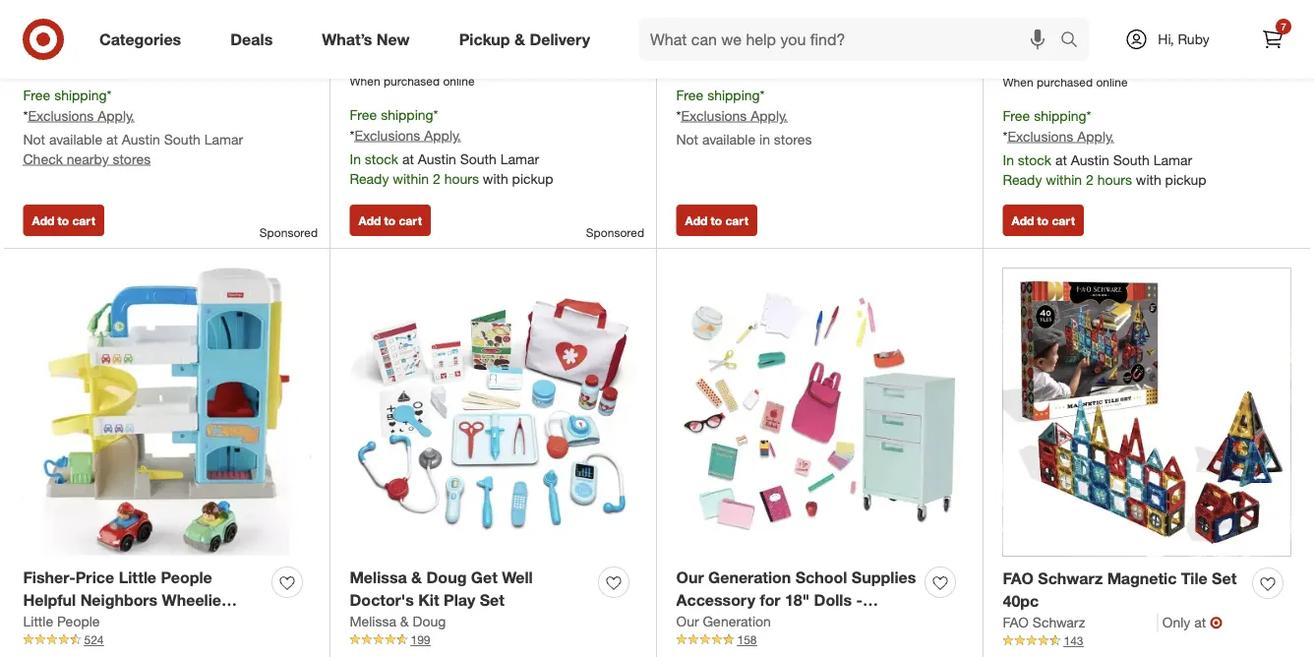 Task type: vqa. For each thing, say whether or not it's contained in the screenshot.
$34.99
yes



Task type: describe. For each thing, give the bounding box(es) containing it.
our generation link
[[677, 612, 771, 631]]

$27.99 reg $34.99
[[350, 28, 466, 47]]

free for 'exclusions apply.' "link" over nearby
[[23, 86, 50, 104]]

schwarz for fao schwarz magnetic tile set 40pc
[[1038, 569, 1103, 588]]

lamar for 'exclusions apply.' "link" over nearby
[[204, 130, 243, 148]]

free shipping * * exclusions apply. not available in stores
[[677, 86, 812, 148]]

40pc
[[1003, 592, 1039, 611]]

get
[[471, 568, 498, 588]]

$74.99
[[1003, 29, 1050, 48]]

lamar for 'exclusions apply.' "link" below when purchased online
[[501, 150, 539, 167]]

available for at
[[49, 130, 102, 148]]

2 for 'exclusions apply.' "link" below when purchased online
[[433, 170, 441, 187]]

when purchased online
[[350, 74, 475, 88]]

with for 'exclusions apply.' "link" underneath $74.99 reg $94.99 sale ends tuesday when purchased online
[[1136, 171, 1162, 188]]

hi,
[[1159, 31, 1175, 48]]

cart for when purchased online
[[72, 213, 95, 228]]

ready for 'exclusions apply.' "link" below when purchased online
[[350, 170, 389, 187]]

lamar for 'exclusions apply.' "link" underneath $74.99 reg $94.99 sale ends tuesday when purchased online
[[1154, 151, 1193, 168]]

little inside fisher-price little people helpful neighbors wheelie garage
[[119, 568, 157, 588]]

in
[[760, 130, 770, 148]]

helpful
[[23, 591, 76, 610]]

free for 'exclusions apply.' "link" underneath $74.99 reg $94.99 sale ends tuesday when purchased online
[[1003, 107, 1031, 124]]

our for our generation school supplies accessory for 18" dolls - elementary class playset
[[677, 568, 704, 588]]

hi, ruby
[[1159, 31, 1210, 48]]

to for when purchased online
[[58, 213, 69, 228]]

melissa & doug get well doctor's kit play set link
[[350, 567, 591, 612]]

7
[[1281, 20, 1287, 32]]

to for sale
[[1038, 213, 1049, 228]]

tile
[[1182, 569, 1208, 588]]

our generation
[[677, 613, 771, 630]]

school
[[796, 568, 848, 588]]

add to cart for not available in stores
[[685, 213, 749, 228]]

only
[[1163, 614, 1191, 631]]

pickup for 'exclusions apply.' "link" below when purchased online
[[512, 170, 554, 187]]

fao for fao schwarz
[[1003, 614, 1029, 631]]

exclusions for 'exclusions apply.' "link" underneath $74.99 reg $94.99 sale ends tuesday when purchased online
[[1008, 128, 1074, 145]]

free for 'exclusions apply.' "link" below when purchased online
[[350, 106, 377, 123]]

158 link
[[677, 631, 964, 649]]

143 link
[[1003, 632, 1292, 650]]

exclusions apply. link up in
[[681, 107, 788, 124]]

199
[[411, 632, 431, 647]]

2 add to cart from the left
[[359, 213, 422, 228]]

price
[[75, 568, 114, 588]]

people inside fisher-price little people helpful neighbors wheelie garage
[[161, 568, 212, 588]]

143
[[1064, 633, 1084, 648]]

stores inside free shipping * * exclusions apply. not available at austin south lamar check nearby stores
[[113, 150, 151, 167]]

199 link
[[350, 631, 637, 649]]

$191.99 when purchased online
[[677, 28, 802, 69]]

available for in
[[703, 130, 756, 148]]

524 link
[[23, 631, 310, 649]]

when inside $191.99 when purchased online
[[677, 54, 707, 69]]

$94.99
[[1078, 31, 1119, 48]]

deals link
[[214, 18, 297, 61]]

free shipping * * exclusions apply. in stock at  austin south lamar ready within 2 hours with pickup for 'exclusions apply.' "link" underneath $74.99 reg $94.99 sale ends tuesday when purchased online
[[1003, 107, 1207, 188]]

add to cart button for not available in stores
[[677, 205, 758, 236]]

delivery
[[530, 30, 590, 49]]

well
[[502, 568, 533, 588]]

shipping for 'exclusions apply.' "link" underneath $74.99 reg $94.99 sale ends tuesday when purchased online
[[1034, 107, 1087, 124]]

deals
[[230, 30, 273, 49]]

not for free shipping * * exclusions apply. not available at austin south lamar check nearby stores
[[23, 130, 45, 148]]

shipping for 'exclusions apply.' "link" over nearby
[[54, 86, 107, 104]]

to for not available in stores
[[711, 213, 722, 228]]

class
[[766, 613, 808, 632]]

melissa & doug get well doctor's kit play set
[[350, 568, 533, 610]]

south for 'exclusions apply.' "link" underneath $74.99 reg $94.99 sale ends tuesday when purchased online
[[1114, 151, 1150, 168]]

18"
[[785, 591, 810, 610]]

doctor's
[[350, 591, 414, 610]]

$29.99 when purchased online
[[23, 28, 148, 69]]

garage
[[23, 613, 78, 632]]

melissa & doug
[[350, 613, 446, 630]]

2 cart from the left
[[399, 213, 422, 228]]

at for 'exclusions apply.' "link" over nearby
[[106, 130, 118, 148]]

tuesday
[[1068, 51, 1119, 68]]

playset
[[812, 613, 867, 632]]

apply. down when purchased online
[[424, 127, 461, 144]]

pickup & delivery
[[459, 30, 590, 49]]

nearby
[[67, 150, 109, 167]]

elementary
[[677, 613, 762, 632]]

ends
[[1034, 51, 1064, 68]]

$27.99
[[350, 28, 397, 47]]

wheelie
[[162, 591, 221, 610]]

our for our generation
[[677, 613, 699, 630]]

little people
[[23, 613, 100, 630]]

only at ¬
[[1163, 613, 1223, 632]]

new
[[377, 30, 410, 49]]

cart for sale
[[1052, 213, 1075, 228]]

fisher-
[[23, 568, 75, 588]]

add to cart button for when purchased online
[[23, 205, 104, 236]]

with for 'exclusions apply.' "link" below when purchased online
[[483, 170, 508, 187]]

austin for 'exclusions apply.' "link" below when purchased online
[[418, 150, 456, 167]]

exclusions apply. link up nearby
[[28, 107, 135, 124]]

$34.99
[[425, 30, 466, 47]]

add for not available in stores
[[685, 213, 708, 228]]

supplies
[[852, 568, 916, 588]]

add for when purchased online
[[32, 213, 54, 228]]

set inside the fao schwarz magnetic tile set 40pc
[[1212, 569, 1237, 588]]

$74.99 reg $94.99 sale ends tuesday when purchased online
[[1003, 29, 1128, 89]]

exclusions for 'exclusions apply.' "link" over nearby
[[28, 107, 94, 124]]

2 add from the left
[[359, 213, 381, 228]]

set inside the "melissa & doug get well doctor's kit play set"
[[480, 591, 505, 610]]

$29.99
[[23, 28, 70, 47]]

& for melissa & doug get well doctor's kit play set
[[411, 568, 422, 588]]

shipping for 'exclusions apply.' "link" above in
[[708, 86, 760, 104]]



Task type: locate. For each thing, give the bounding box(es) containing it.
1 vertical spatial our
[[677, 613, 699, 630]]

purchased down $191.99
[[710, 54, 767, 69]]

stock
[[365, 150, 399, 167], [1018, 151, 1052, 168]]

1 horizontal spatial hours
[[1098, 171, 1133, 188]]

1 vertical spatial people
[[57, 613, 100, 630]]

0 horizontal spatial reg
[[401, 30, 421, 47]]

1 vertical spatial &
[[411, 568, 422, 588]]

3 cart from the left
[[726, 213, 749, 228]]

melissa for melissa & doug get well doctor's kit play set
[[350, 568, 407, 588]]

generation inside our generation school supplies accessory for 18" dolls - elementary class playset
[[709, 568, 791, 588]]

2 sponsored from the left
[[586, 225, 645, 240]]

free for 'exclusions apply.' "link" above in
[[677, 86, 704, 104]]

hours for 'exclusions apply.' "link" below when purchased online
[[444, 170, 479, 187]]

0 horizontal spatial with
[[483, 170, 508, 187]]

1 horizontal spatial available
[[703, 130, 756, 148]]

categories link
[[83, 18, 206, 61]]

add to cart button
[[23, 205, 104, 236], [350, 205, 431, 236], [677, 205, 758, 236], [1003, 205, 1084, 236]]

reg
[[401, 30, 421, 47], [1054, 31, 1074, 48]]

free down $191.99
[[677, 86, 704, 104]]

0 horizontal spatial sponsored
[[260, 225, 318, 240]]

0 horizontal spatial free shipping * * exclusions apply. in stock at  austin south lamar ready within 2 hours with pickup
[[350, 106, 554, 187]]

1 horizontal spatial stores
[[774, 130, 812, 148]]

within for 'exclusions apply.' "link" underneath $74.99 reg $94.99 sale ends tuesday when purchased online
[[1046, 171, 1083, 188]]

sponsored
[[260, 225, 318, 240], [586, 225, 645, 240]]

online down the '$34.99'
[[443, 74, 475, 88]]

purchased
[[57, 54, 113, 69], [710, 54, 767, 69], [384, 74, 440, 88], [1037, 75, 1093, 89]]

free shipping * * exclusions apply. in stock at  austin south lamar ready within 2 hours with pickup for 'exclusions apply.' "link" below when purchased online
[[350, 106, 554, 187]]

stores
[[774, 130, 812, 148], [113, 150, 151, 167]]

doug up play at bottom
[[427, 568, 467, 588]]

exclusions inside free shipping * * exclusions apply. not available at austin south lamar check nearby stores
[[28, 107, 94, 124]]

2
[[433, 170, 441, 187], [1086, 171, 1094, 188]]

free shipping * * exclusions apply. in stock at  austin south lamar ready within 2 hours with pickup
[[350, 106, 554, 187], [1003, 107, 1207, 188]]

accessory
[[677, 591, 756, 610]]

0 horizontal spatial set
[[480, 591, 505, 610]]

little up the neighbors
[[119, 568, 157, 588]]

what's new link
[[305, 18, 435, 61]]

available left in
[[703, 130, 756, 148]]

2 for 'exclusions apply.' "link" underneath $74.99 reg $94.99 sale ends tuesday when purchased online
[[1086, 171, 1094, 188]]

4 to from the left
[[1038, 213, 1049, 228]]

at for 'exclusions apply.' "link" below when purchased online
[[402, 150, 414, 167]]

fao
[[1003, 569, 1034, 588], [1003, 614, 1029, 631]]

0 vertical spatial people
[[161, 568, 212, 588]]

free inside free shipping * * exclusions apply. not available at austin south lamar check nearby stores
[[23, 86, 50, 104]]

fao schwarz
[[1003, 614, 1086, 631]]

stores right in
[[774, 130, 812, 148]]

3 to from the left
[[711, 213, 722, 228]]

reg for $27.99
[[401, 30, 421, 47]]

in
[[350, 150, 361, 167], [1003, 151, 1014, 168]]

1 our from the top
[[677, 568, 704, 588]]

when inside $74.99 reg $94.99 sale ends tuesday when purchased online
[[1003, 75, 1034, 89]]

1 add to cart from the left
[[32, 213, 95, 228]]

free down $29.99 at the top left of page
[[23, 86, 50, 104]]

0 horizontal spatial available
[[49, 130, 102, 148]]

shipping down $191.99 when purchased online
[[708, 86, 760, 104]]

south
[[164, 130, 201, 148], [460, 150, 497, 167], [1114, 151, 1150, 168]]

online down tuesday
[[1097, 75, 1128, 89]]

generation for our generation school supplies accessory for 18" dolls - elementary class playset
[[709, 568, 791, 588]]

& up kit at the left bottom of the page
[[411, 568, 422, 588]]

0 vertical spatial melissa
[[350, 568, 407, 588]]

search
[[1052, 32, 1099, 51]]

online
[[117, 54, 148, 69], [770, 54, 802, 69], [443, 74, 475, 88], [1097, 75, 1128, 89]]

fao schwarz magnetic tile set 40pc link
[[1003, 568, 1245, 613]]

2 melissa from the top
[[350, 613, 397, 630]]

our generation school supplies accessory for 18" dolls - elementary class playset
[[677, 568, 916, 632]]

exclusions
[[28, 107, 94, 124], [681, 107, 747, 124], [355, 127, 420, 144], [1008, 128, 1074, 145]]

1 melissa from the top
[[350, 568, 407, 588]]

doug up 199
[[413, 613, 446, 630]]

melissa up doctor's
[[350, 568, 407, 588]]

south for 'exclusions apply.' "link" over nearby
[[164, 130, 201, 148]]

reg for $74.99
[[1054, 31, 1074, 48]]

purchased inside $191.99 when purchased online
[[710, 54, 767, 69]]

not
[[23, 130, 45, 148], [677, 130, 699, 148]]

online up free shipping * * exclusions apply. not available in stores
[[770, 54, 802, 69]]

schwarz for fao schwarz
[[1033, 614, 1086, 631]]

exclusions down when purchased online
[[355, 127, 420, 144]]

1 horizontal spatial not
[[677, 130, 699, 148]]

¬
[[1210, 613, 1223, 632]]

shipping
[[54, 86, 107, 104], [708, 86, 760, 104], [381, 106, 434, 123], [1034, 107, 1087, 124]]

1 not from the left
[[23, 130, 45, 148]]

generation up 158
[[703, 613, 771, 630]]

2 horizontal spatial lamar
[[1154, 151, 1193, 168]]

1 horizontal spatial ready
[[1003, 171, 1042, 188]]

in for 'exclusions apply.' "link" below when purchased online
[[350, 150, 361, 167]]

1 vertical spatial little
[[23, 613, 53, 630]]

1 sponsored from the left
[[260, 225, 318, 240]]

at for 'exclusions apply.' "link" underneath $74.99 reg $94.99 sale ends tuesday when purchased online
[[1056, 151, 1068, 168]]

ready
[[350, 170, 389, 187], [1003, 171, 1042, 188]]

free down sale on the right of the page
[[1003, 107, 1031, 124]]

pickup & delivery link
[[442, 18, 615, 61]]

4 add from the left
[[1012, 213, 1034, 228]]

melissa
[[350, 568, 407, 588], [350, 613, 397, 630]]

for
[[760, 591, 781, 610]]

0 vertical spatial stores
[[774, 130, 812, 148]]

apply. down tuesday
[[1078, 128, 1115, 145]]

0 horizontal spatial &
[[400, 613, 409, 630]]

1 horizontal spatial 2
[[1086, 171, 1094, 188]]

exclusions inside free shipping * * exclusions apply. not available in stores
[[681, 107, 747, 124]]

& right pickup
[[515, 30, 525, 49]]

lamar inside free shipping * * exclusions apply. not available at austin south lamar check nearby stores
[[204, 130, 243, 148]]

add to cart for sale
[[1012, 213, 1075, 228]]

2 vertical spatial &
[[400, 613, 409, 630]]

available up check nearby stores button
[[49, 130, 102, 148]]

available inside free shipping * * exclusions apply. not available in stores
[[703, 130, 756, 148]]

& inside the "melissa & doug get well doctor's kit play set"
[[411, 568, 422, 588]]

free inside free shipping * * exclusions apply. not available in stores
[[677, 86, 704, 104]]

1 vertical spatial melissa
[[350, 613, 397, 630]]

hours for 'exclusions apply.' "link" underneath $74.99 reg $94.99 sale ends tuesday when purchased online
[[1098, 171, 1133, 188]]

1 vertical spatial fao
[[1003, 614, 1029, 631]]

0 horizontal spatial stock
[[365, 150, 399, 167]]

exclusions apply. link down when purchased online
[[355, 127, 461, 144]]

apply.
[[98, 107, 135, 124], [751, 107, 788, 124], [424, 127, 461, 144], [1078, 128, 1115, 145]]

1 horizontal spatial south
[[460, 150, 497, 167]]

exclusions down ends
[[1008, 128, 1074, 145]]

0 horizontal spatial stores
[[113, 150, 151, 167]]

to
[[58, 213, 69, 228], [384, 213, 396, 228], [711, 213, 722, 228], [1038, 213, 1049, 228]]

1 vertical spatial generation
[[703, 613, 771, 630]]

3 add to cart from the left
[[685, 213, 749, 228]]

cart
[[72, 213, 95, 228], [399, 213, 422, 228], [726, 213, 749, 228], [1052, 213, 1075, 228]]

search button
[[1052, 18, 1099, 65]]

0 horizontal spatial not
[[23, 130, 45, 148]]

2 our from the top
[[677, 613, 699, 630]]

people
[[161, 568, 212, 588], [57, 613, 100, 630]]

0 horizontal spatial lamar
[[204, 130, 243, 148]]

free shipping * * exclusions apply. not available at austin south lamar check nearby stores
[[23, 86, 243, 167]]

1 horizontal spatial lamar
[[501, 150, 539, 167]]

at inside only at ¬
[[1195, 614, 1206, 631]]

cart for not available in stores
[[726, 213, 749, 228]]

& for pickup & delivery
[[515, 30, 525, 49]]

stock for 'exclusions apply.' "link" below when purchased online
[[365, 150, 399, 167]]

at inside free shipping * * exclusions apply. not available at austin south lamar check nearby stores
[[106, 130, 118, 148]]

our down the accessory
[[677, 613, 699, 630]]

available inside free shipping * * exclusions apply. not available at austin south lamar check nearby stores
[[49, 130, 102, 148]]

2 available from the left
[[703, 130, 756, 148]]

online down categories
[[117, 54, 148, 69]]

fao schwarz magnetic tile set 40pc image
[[1003, 268, 1292, 557], [1003, 268, 1292, 557]]

1 horizontal spatial with
[[1136, 171, 1162, 188]]

4 add to cart button from the left
[[1003, 205, 1084, 236]]

shipping down $74.99 reg $94.99 sale ends tuesday when purchased online
[[1034, 107, 1087, 124]]

our
[[677, 568, 704, 588], [677, 613, 699, 630]]

little people link
[[23, 612, 100, 631]]

fao schwarz link
[[1003, 613, 1159, 632]]

shipping down when purchased online
[[381, 106, 434, 123]]

1 horizontal spatial pickup
[[1166, 171, 1207, 188]]

1 horizontal spatial within
[[1046, 171, 1083, 188]]

0 vertical spatial &
[[515, 30, 525, 49]]

0 horizontal spatial pickup
[[512, 170, 554, 187]]

apply. up nearby
[[98, 107, 135, 124]]

1 add from the left
[[32, 213, 54, 228]]

1 horizontal spatial in
[[1003, 151, 1014, 168]]

3 add to cart button from the left
[[677, 205, 758, 236]]

generation up the for
[[709, 568, 791, 588]]

online inside $29.99 when purchased online
[[117, 54, 148, 69]]

2 horizontal spatial austin
[[1071, 151, 1110, 168]]

melissa down doctor's
[[350, 613, 397, 630]]

1 vertical spatial set
[[480, 591, 505, 610]]

reg inside $74.99 reg $94.99 sale ends tuesday when purchased online
[[1054, 31, 1074, 48]]

not for free shipping * * exclusions apply. not available in stores
[[677, 130, 699, 148]]

add to cart for when purchased online
[[32, 213, 95, 228]]

what's new
[[322, 30, 410, 49]]

fao down 40pc on the bottom right
[[1003, 614, 1029, 631]]

our generation school supplies accessory for 18" dolls - elementary class playset link
[[677, 567, 918, 632]]

south for 'exclusions apply.' "link" below when purchased online
[[460, 150, 497, 167]]

0 horizontal spatial people
[[57, 613, 100, 630]]

4 cart from the left
[[1052, 213, 1075, 228]]

exclusions apply. link
[[28, 107, 135, 124], [681, 107, 788, 124], [355, 127, 461, 144], [1008, 128, 1115, 145]]

melissa for melissa & doug
[[350, 613, 397, 630]]

kit
[[418, 591, 439, 610]]

4 add to cart from the left
[[1012, 213, 1075, 228]]

fao up 40pc on the bottom right
[[1003, 569, 1034, 588]]

when down sale on the right of the page
[[1003, 75, 1034, 89]]

fisher-price little people helpful neighbors wheelie garage link
[[23, 567, 264, 632]]

purchased down ends
[[1037, 75, 1093, 89]]

1 cart from the left
[[72, 213, 95, 228]]

2 horizontal spatial &
[[515, 30, 525, 49]]

0 horizontal spatial hours
[[444, 170, 479, 187]]

stock for 'exclusions apply.' "link" underneath $74.99 reg $94.99 sale ends tuesday when purchased online
[[1018, 151, 1052, 168]]

doug for melissa & doug get well doctor's kit play set
[[427, 568, 467, 588]]

-
[[857, 591, 863, 610]]

ruby
[[1178, 31, 1210, 48]]

add
[[32, 213, 54, 228], [359, 213, 381, 228], [685, 213, 708, 228], [1012, 213, 1034, 228]]

stores right nearby
[[113, 150, 151, 167]]

doug inside the "melissa & doug get well doctor's kit play set"
[[427, 568, 467, 588]]

purchased down $27.99 reg $34.99
[[384, 74, 440, 88]]

at
[[106, 130, 118, 148], [402, 150, 414, 167], [1056, 151, 1068, 168], [1195, 614, 1206, 631]]

& inside melissa & doug link
[[400, 613, 409, 630]]

when down $29.99 at the top left of page
[[23, 54, 54, 69]]

our up the accessory
[[677, 568, 704, 588]]

free shipping * * exclusions apply. in stock at  austin south lamar ready within 2 hours with pickup down when purchased online
[[350, 106, 554, 187]]

doug
[[427, 568, 467, 588], [413, 613, 446, 630]]

when down $191.99
[[677, 54, 707, 69]]

2 to from the left
[[384, 213, 396, 228]]

reg up ends
[[1054, 31, 1074, 48]]

melissa & doug get well doctor's kit play set image
[[350, 268, 637, 556], [350, 268, 637, 556]]

online inside $191.99 when purchased online
[[770, 54, 802, 69]]

set down the get
[[480, 591, 505, 610]]

austin inside free shipping * * exclusions apply. not available at austin south lamar check nearby stores
[[122, 130, 160, 148]]

fao schwarz magnetic tile set 40pc
[[1003, 569, 1237, 611]]

0 vertical spatial our
[[677, 568, 704, 588]]

1 to from the left
[[58, 213, 69, 228]]

people up wheelie
[[161, 568, 212, 588]]

2 add to cart button from the left
[[350, 205, 431, 236]]

shipping down $29.99 when purchased online
[[54, 86, 107, 104]]

schwarz
[[1038, 569, 1103, 588], [1033, 614, 1086, 631]]

austin for 'exclusions apply.' "link" underneath $74.99 reg $94.99 sale ends tuesday when purchased online
[[1071, 151, 1110, 168]]

play
[[444, 591, 475, 610]]

$191.99
[[677, 28, 732, 47]]

0 vertical spatial schwarz
[[1038, 569, 1103, 588]]

generation for our generation
[[703, 613, 771, 630]]

when
[[23, 54, 54, 69], [677, 54, 707, 69], [350, 74, 380, 88], [1003, 75, 1034, 89]]

exclusions up check
[[28, 107, 94, 124]]

reg inside $27.99 reg $34.99
[[401, 30, 421, 47]]

austin
[[122, 130, 160, 148], [418, 150, 456, 167], [1071, 151, 1110, 168]]

when inside $29.99 when purchased online
[[23, 54, 54, 69]]

&
[[515, 30, 525, 49], [411, 568, 422, 588], [400, 613, 409, 630]]

magnetic
[[1108, 569, 1177, 588]]

7 link
[[1252, 18, 1295, 61]]

2 fao from the top
[[1003, 614, 1029, 631]]

south inside free shipping * * exclusions apply. not available at austin south lamar check nearby stores
[[164, 130, 201, 148]]

what's
[[322, 30, 372, 49]]

online inside $74.99 reg $94.99 sale ends tuesday when purchased online
[[1097, 75, 1128, 89]]

purchased inside $74.99 reg $94.99 sale ends tuesday when purchased online
[[1037, 75, 1093, 89]]

our inside our generation school supplies accessory for 18" dolls - elementary class playset
[[677, 568, 704, 588]]

0 vertical spatial generation
[[709, 568, 791, 588]]

ready for 'exclusions apply.' "link" underneath $74.99 reg $94.99 sale ends tuesday when purchased online
[[1003, 171, 1042, 188]]

& down doctor's
[[400, 613, 409, 630]]

shipping inside free shipping * * exclusions apply. not available at austin south lamar check nearby stores
[[54, 86, 107, 104]]

1 horizontal spatial reg
[[1054, 31, 1074, 48]]

melissa inside the "melissa & doug get well doctor's kit play set"
[[350, 568, 407, 588]]

0 horizontal spatial south
[[164, 130, 201, 148]]

categories
[[99, 30, 181, 49]]

& for melissa & doug
[[400, 613, 409, 630]]

apply. up in
[[751, 107, 788, 124]]

check
[[23, 150, 63, 167]]

set right tile
[[1212, 569, 1237, 588]]

0 vertical spatial doug
[[427, 568, 467, 588]]

purchased inside $29.99 when purchased online
[[57, 54, 113, 69]]

1 horizontal spatial free shipping * * exclusions apply. in stock at  austin south lamar ready within 2 hours with pickup
[[1003, 107, 1207, 188]]

reg left the '$34.99'
[[401, 30, 421, 47]]

1 horizontal spatial stock
[[1018, 151, 1052, 168]]

fisher-price little people helpful neighbors wheelie garage image
[[23, 268, 310, 556], [23, 268, 310, 556]]

1 horizontal spatial little
[[119, 568, 157, 588]]

schwarz up 143
[[1033, 614, 1086, 631]]

not left in
[[677, 130, 699, 148]]

not inside free shipping * * exclusions apply. not available at austin south lamar check nearby stores
[[23, 130, 45, 148]]

0 horizontal spatial austin
[[122, 130, 160, 148]]

free shipping * * exclusions apply. in stock at  austin south lamar ready within 2 hours with pickup down tuesday
[[1003, 107, 1207, 188]]

exclusions down $191.99 when purchased online
[[681, 107, 747, 124]]

1 add to cart button from the left
[[23, 205, 104, 236]]

0 vertical spatial little
[[119, 568, 157, 588]]

available
[[49, 130, 102, 148], [703, 130, 756, 148]]

exclusions for 'exclusions apply.' "link" above in
[[681, 107, 747, 124]]

add for sale
[[1012, 213, 1034, 228]]

1 vertical spatial schwarz
[[1033, 614, 1086, 631]]

0 horizontal spatial ready
[[350, 170, 389, 187]]

2 not from the left
[[677, 130, 699, 148]]

1 horizontal spatial &
[[411, 568, 422, 588]]

lamar
[[204, 130, 243, 148], [501, 150, 539, 167], [1154, 151, 1193, 168]]

0 vertical spatial fao
[[1003, 569, 1034, 588]]

shipping inside free shipping * * exclusions apply. not available in stores
[[708, 86, 760, 104]]

purchased down $29.99 at the top left of page
[[57, 54, 113, 69]]

1 horizontal spatial sponsored
[[586, 225, 645, 240]]

melissa & doug link
[[350, 612, 446, 631]]

exclusions for 'exclusions apply.' "link" below when purchased online
[[355, 127, 420, 144]]

people up 524
[[57, 613, 100, 630]]

stores inside free shipping * * exclusions apply. not available in stores
[[774, 130, 812, 148]]

apply. inside free shipping * * exclusions apply. not available in stores
[[751, 107, 788, 124]]

pickup
[[459, 30, 510, 49]]

fisher-price little people helpful neighbors wheelie garage
[[23, 568, 221, 632]]

524
[[84, 632, 104, 647]]

pickup for 'exclusions apply.' "link" underneath $74.99 reg $94.99 sale ends tuesday when purchased online
[[1166, 171, 1207, 188]]

fao inside the fao schwarz magnetic tile set 40pc
[[1003, 569, 1034, 588]]

schwarz inside the fao schwarz magnetic tile set 40pc
[[1038, 569, 1103, 588]]

1 vertical spatial stores
[[113, 150, 151, 167]]

What can we help you find? suggestions appear below search field
[[639, 18, 1066, 61]]

& inside 'pickup & delivery' link
[[515, 30, 525, 49]]

within for 'exclusions apply.' "link" below when purchased online
[[393, 170, 429, 187]]

add to cart button for sale
[[1003, 205, 1084, 236]]

apply. inside free shipping * * exclusions apply. not available at austin south lamar check nearby stores
[[98, 107, 135, 124]]

1 vertical spatial doug
[[413, 613, 446, 630]]

0 horizontal spatial within
[[393, 170, 429, 187]]

1 fao from the top
[[1003, 569, 1034, 588]]

0 vertical spatial set
[[1212, 569, 1237, 588]]

neighbors
[[80, 591, 158, 610]]

0 horizontal spatial in
[[350, 150, 361, 167]]

1 available from the left
[[49, 130, 102, 148]]

sale
[[1003, 51, 1030, 68]]

in for 'exclusions apply.' "link" underneath $74.99 reg $94.99 sale ends tuesday when purchased online
[[1003, 151, 1014, 168]]

1 horizontal spatial set
[[1212, 569, 1237, 588]]

0 horizontal spatial 2
[[433, 170, 441, 187]]

1 horizontal spatial austin
[[418, 150, 456, 167]]

free down when purchased online
[[350, 106, 377, 123]]

158
[[738, 632, 757, 647]]

doug for melissa & doug
[[413, 613, 446, 630]]

check nearby stores button
[[23, 149, 151, 169]]

1 horizontal spatial people
[[161, 568, 212, 588]]

not inside free shipping * * exclusions apply. not available in stores
[[677, 130, 699, 148]]

not up check
[[23, 130, 45, 148]]

schwarz up fao schwarz link
[[1038, 569, 1103, 588]]

shipping for 'exclusions apply.' "link" below when purchased online
[[381, 106, 434, 123]]

our generation school supplies accessory for 18" dolls - elementary class playset image
[[677, 268, 964, 556], [677, 268, 964, 556]]

little down helpful
[[23, 613, 53, 630]]

fao for fao schwarz magnetic tile set 40pc
[[1003, 569, 1034, 588]]

when down 'what's new'
[[350, 74, 380, 88]]

3 add from the left
[[685, 213, 708, 228]]

2 horizontal spatial south
[[1114, 151, 1150, 168]]

austin for 'exclusions apply.' "link" over nearby
[[122, 130, 160, 148]]

0 horizontal spatial little
[[23, 613, 53, 630]]

exclusions apply. link down $74.99 reg $94.99 sale ends tuesday when purchased online
[[1008, 128, 1115, 145]]

dolls
[[814, 591, 852, 610]]

little
[[119, 568, 157, 588], [23, 613, 53, 630]]



